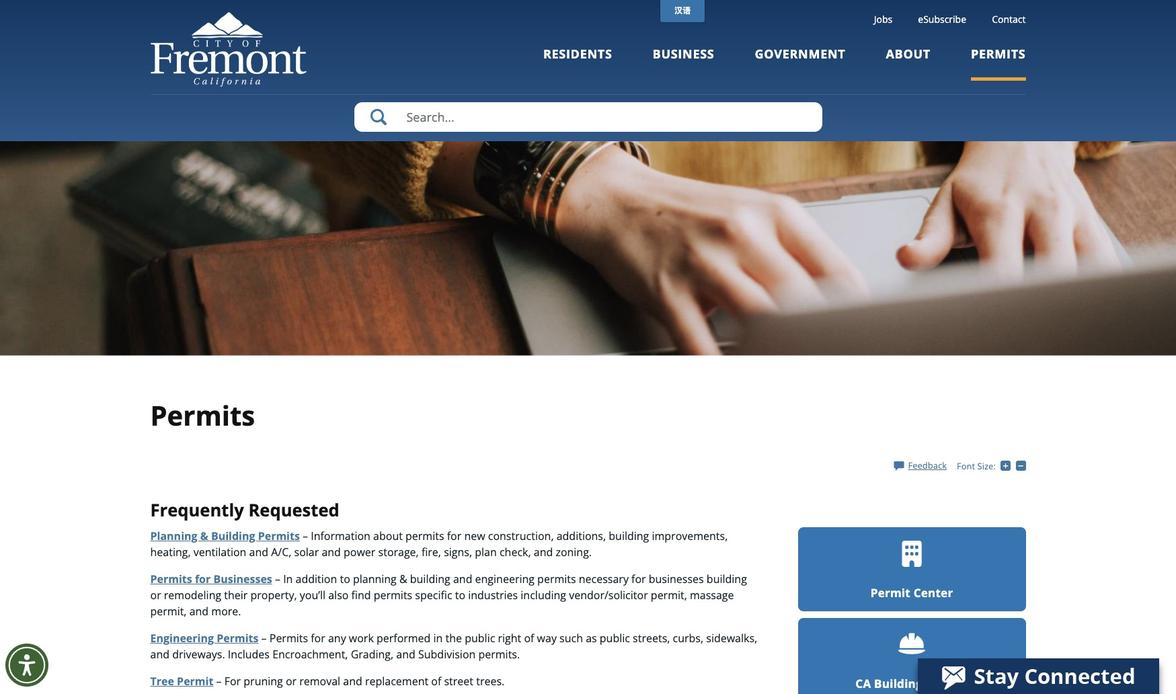 Task type: describe. For each thing, give the bounding box(es) containing it.
business link
[[653, 46, 715, 80]]

plan
[[475, 545, 497, 559]]

a/c,
[[271, 545, 292, 559]]

– information about permits for new construction, additions, building improvements, heating, ventilation and a/c, solar and power storage, fire, signs, plan check, and zoning.
[[150, 528, 728, 559]]

2 horizontal spatial building
[[707, 571, 747, 586]]

and down performed
[[396, 647, 416, 662]]

feedback
[[908, 459, 947, 471]]

ca
[[856, 676, 871, 691]]

0 horizontal spatial of
[[431, 674, 441, 688]]

vendor/solicitor
[[569, 588, 648, 602]]

about
[[373, 528, 403, 543]]

1 horizontal spatial permit,
[[651, 588, 687, 602]]

size:
[[978, 460, 996, 472]]

find
[[351, 588, 371, 602]]

permits link
[[971, 46, 1026, 80]]

1 horizontal spatial to
[[455, 588, 466, 602]]

information
[[311, 528, 371, 543]]

necessary
[[579, 571, 629, 586]]

– for information
[[303, 528, 308, 543]]

pruning
[[244, 674, 283, 688]]

also
[[328, 588, 349, 602]]

sidewalks,
[[706, 631, 758, 645]]

tree permit – for pruning or removal and replacement of street trees.
[[150, 674, 505, 688]]

construction hat image
[[898, 631, 926, 659]]

planning  & building permits
[[150, 528, 300, 543]]

– in addition to planning & building and engineering permits necessary for businesses building or remodeling their property, you'll also find permits specific to industries including vendor/solicitor permit, massage permit, and more.
[[150, 571, 747, 619]]

massage
[[690, 588, 734, 602]]

work
[[349, 631, 374, 645]]

about
[[886, 46, 931, 62]]

1 vertical spatial permit,
[[150, 604, 187, 619]]

industries
[[468, 588, 518, 602]]

addition
[[296, 571, 337, 586]]

font size: link
[[957, 460, 996, 472]]

trees.
[[476, 674, 505, 688]]

jobs link
[[874, 13, 893, 26]]

driveways.
[[172, 647, 225, 662]]

and up tree
[[150, 647, 170, 662]]

tree permit link
[[150, 674, 214, 688]]

storage,
[[378, 545, 419, 559]]

businesses
[[649, 571, 704, 586]]

the
[[446, 631, 462, 645]]

center
[[914, 585, 953, 600]]

encroachment,
[[273, 647, 348, 662]]

and down construction,
[[534, 545, 553, 559]]

engineering
[[150, 631, 214, 645]]

jobs
[[874, 13, 893, 26]]

– permits for any work performed in the public right of way such as public streets, curbs, sidewalks, and driveways. includes encroachment, grading, and subdivision permits.
[[150, 631, 758, 662]]

font size:
[[957, 460, 996, 472]]

permits inside – information about permits for new construction, additions, building improvements, heating, ventilation and a/c, solar and power storage, fire, signs, plan check, and zoning.
[[406, 528, 444, 543]]

– for permits
[[261, 631, 267, 645]]

feedback link
[[894, 459, 947, 471]]

more.
[[211, 604, 241, 619]]

& inside – in addition to planning & building and engineering permits necessary for businesses building or remodeling their property, you'll also find permits specific to industries including vendor/solicitor permit, massage permit, and more.
[[400, 571, 407, 586]]

ca building code
[[856, 676, 955, 691]]

for inside – permits for any work performed in the public right of way such as public streets, curbs, sidewalks, and driveways. includes encroachment, grading, and subdivision permits.
[[311, 631, 325, 645]]

permits for businesses link
[[150, 571, 272, 586]]

property,
[[251, 588, 297, 602]]

their
[[224, 588, 248, 602]]

and down "remodeling"
[[189, 604, 209, 619]]

fire,
[[422, 545, 441, 559]]

performed
[[377, 631, 431, 645]]

0 horizontal spatial permit
[[177, 674, 214, 688]]

permits for businesses
[[150, 571, 272, 586]]

-
[[1026, 460, 1029, 472]]

and right removal
[[343, 674, 362, 688]]

right
[[498, 631, 522, 645]]

in
[[434, 631, 443, 645]]

businesses
[[214, 571, 272, 586]]

new
[[464, 528, 485, 543]]

power
[[344, 545, 376, 559]]

esubscribe
[[918, 13, 967, 26]]

permits inside – permits for any work performed in the public right of way such as public streets, curbs, sidewalks, and driveways. includes encroachment, grading, and subdivision permits.
[[270, 631, 308, 645]]

1 horizontal spatial building
[[875, 676, 923, 691]]

residents link
[[543, 46, 613, 80]]

of inside – permits for any work performed in the public right of way such as public streets, curbs, sidewalks, and driveways. includes encroachment, grading, and subdivision permits.
[[524, 631, 534, 645]]

street
[[444, 674, 474, 688]]

ca building code link
[[798, 618, 1026, 694]]

way
[[537, 631, 557, 645]]

+ link
[[1001, 460, 1016, 472]]

1 horizontal spatial permit
[[871, 585, 911, 600]]

0 horizontal spatial building
[[410, 571, 451, 586]]

code
[[926, 676, 955, 691]]

such
[[560, 631, 583, 645]]

including
[[521, 588, 566, 602]]

residents
[[543, 46, 613, 62]]

for inside – information about permits for new construction, additions, building improvements, heating, ventilation and a/c, solar and power storage, fire, signs, plan check, and zoning.
[[447, 528, 462, 543]]

government
[[755, 46, 846, 62]]



Task type: vqa. For each thing, say whether or not it's contained in the screenshot.
Floor,
no



Task type: locate. For each thing, give the bounding box(es) containing it.
0 horizontal spatial or
[[150, 588, 161, 602]]

grading,
[[351, 647, 394, 662]]

for
[[447, 528, 462, 543], [195, 571, 211, 586], [632, 571, 646, 586], [311, 631, 325, 645]]

about link
[[886, 46, 931, 80]]

Search text field
[[354, 102, 822, 132]]

– up solar on the left bottom of the page
[[303, 528, 308, 543]]

0 vertical spatial to
[[340, 571, 350, 586]]

you'll
[[300, 588, 326, 602]]

– inside – permits for any work performed in the public right of way such as public streets, curbs, sidewalks, and driveways. includes encroachment, grading, and subdivision permits.
[[261, 631, 267, 645]]

as
[[586, 631, 597, 645]]

solar
[[294, 545, 319, 559]]

and down information
[[322, 545, 341, 559]]

zoning.
[[556, 545, 592, 559]]

contact link
[[992, 13, 1026, 26]]

or left "remodeling"
[[150, 588, 161, 602]]

1 vertical spatial permit
[[177, 674, 214, 688]]

0 horizontal spatial building
[[211, 528, 255, 543]]

– left for
[[216, 674, 222, 688]]

ventilation
[[194, 545, 246, 559]]

permit, down "remodeling"
[[150, 604, 187, 619]]

of left street
[[431, 674, 441, 688]]

0 horizontal spatial public
[[465, 631, 495, 645]]

1 vertical spatial &
[[400, 571, 407, 586]]

specific
[[415, 588, 452, 602]]

1 horizontal spatial building
[[609, 528, 649, 543]]

permits
[[971, 46, 1026, 62], [150, 397, 255, 434], [258, 528, 300, 543], [150, 571, 192, 586], [217, 631, 259, 645], [270, 631, 308, 645]]

1 vertical spatial permits
[[538, 571, 576, 586]]

building
[[609, 528, 649, 543], [410, 571, 451, 586], [707, 571, 747, 586]]

government link
[[755, 46, 846, 80]]

font
[[957, 460, 975, 472]]

building inside – information about permits for new construction, additions, building improvements, heating, ventilation and a/c, solar and power storage, fire, signs, plan check, and zoning.
[[609, 528, 649, 543]]

building up specific in the left bottom of the page
[[410, 571, 451, 586]]

permit,
[[651, 588, 687, 602], [150, 604, 187, 619]]

0 vertical spatial permit,
[[651, 588, 687, 602]]

building right additions,
[[609, 528, 649, 543]]

or right pruning
[[286, 674, 297, 688]]

1 vertical spatial building
[[875, 676, 923, 691]]

0 vertical spatial or
[[150, 588, 161, 602]]

& up ventilation
[[200, 528, 208, 543]]

2 public from the left
[[600, 631, 630, 645]]

1 vertical spatial of
[[431, 674, 441, 688]]

curbs,
[[673, 631, 704, 645]]

permit center link
[[798, 527, 1026, 611]]

to up the also on the left bottom of page
[[340, 571, 350, 586]]

streets,
[[633, 631, 670, 645]]

permits up the including
[[538, 571, 576, 586]]

permit down driveways.
[[177, 674, 214, 688]]

and
[[249, 545, 268, 559], [322, 545, 341, 559], [534, 545, 553, 559], [453, 571, 472, 586], [189, 604, 209, 619], [150, 647, 170, 662], [396, 647, 416, 662], [343, 674, 362, 688]]

engineering permits
[[150, 631, 259, 645]]

or
[[150, 588, 161, 602], [286, 674, 297, 688]]

frequently
[[150, 498, 244, 522]]

remodeling
[[164, 588, 221, 602]]

- link
[[1016, 460, 1029, 472]]

to right specific in the left bottom of the page
[[455, 588, 466, 602]]

0 vertical spatial of
[[524, 631, 534, 645]]

– left in
[[275, 571, 280, 586]]

building right 'ca'
[[875, 676, 923, 691]]

for up encroachment, on the left bottom
[[311, 631, 325, 645]]

permit center
[[871, 585, 953, 600]]

1 horizontal spatial public
[[600, 631, 630, 645]]

for up "remodeling"
[[195, 571, 211, 586]]

1 horizontal spatial or
[[286, 674, 297, 688]]

and left a/c,
[[249, 545, 268, 559]]

heating,
[[150, 545, 191, 559]]

and down signs,
[[453, 571, 472, 586]]

additions,
[[557, 528, 606, 543]]

0 horizontal spatial to
[[340, 571, 350, 586]]

–
[[303, 528, 308, 543], [275, 571, 280, 586], [261, 631, 267, 645], [216, 674, 222, 688]]

permits down planning
[[374, 588, 412, 602]]

0 horizontal spatial &
[[200, 528, 208, 543]]

1 horizontal spatial of
[[524, 631, 534, 645]]

& down the storage,
[[400, 571, 407, 586]]

requested
[[248, 498, 340, 522]]

of left way
[[524, 631, 534, 645]]

for
[[224, 674, 241, 688]]

public
[[465, 631, 495, 645], [600, 631, 630, 645]]

– up includes
[[261, 631, 267, 645]]

0 horizontal spatial permit,
[[150, 604, 187, 619]]

esubscribe link
[[918, 13, 967, 26]]

frequently requested
[[150, 498, 340, 522]]

0 vertical spatial permits
[[406, 528, 444, 543]]

planning  & building permits link
[[150, 528, 300, 543]]

removal
[[300, 674, 340, 688]]

permit left center
[[871, 585, 911, 600]]

building up ventilation
[[211, 528, 255, 543]]

&
[[200, 528, 208, 543], [400, 571, 407, 586]]

improvements,
[[652, 528, 728, 543]]

1 vertical spatial or
[[286, 674, 297, 688]]

0 vertical spatial building
[[211, 528, 255, 543]]

permits
[[406, 528, 444, 543], [538, 571, 576, 586], [374, 588, 412, 602]]

permits up fire,
[[406, 528, 444, 543]]

+
[[1011, 460, 1016, 472]]

office building image
[[898, 540, 926, 569]]

building up massage
[[707, 571, 747, 586]]

subdivision
[[418, 647, 476, 662]]

for up signs,
[[447, 528, 462, 543]]

replacement
[[365, 674, 429, 688]]

signs,
[[444, 545, 472, 559]]

– inside – in addition to planning & building and engineering permits necessary for businesses building or remodeling their property, you'll also find permits specific to industries including vendor/solicitor permit, massage permit, and more.
[[275, 571, 280, 586]]

permit
[[871, 585, 911, 600], [177, 674, 214, 688]]

planning
[[353, 571, 397, 586]]

for inside – in addition to planning & building and engineering permits necessary for businesses building or remodeling their property, you'll also find permits specific to industries including vendor/solicitor permit, massage permit, and more.
[[632, 571, 646, 586]]

1 public from the left
[[465, 631, 495, 645]]

1 horizontal spatial &
[[400, 571, 407, 586]]

1 vertical spatial to
[[455, 588, 466, 602]]

to
[[340, 571, 350, 586], [455, 588, 466, 602]]

0 vertical spatial permit
[[871, 585, 911, 600]]

or inside – in addition to planning & building and engineering permits necessary for businesses building or remodeling their property, you'll also find permits specific to industries including vendor/solicitor permit, massage permit, and more.
[[150, 588, 161, 602]]

planning
[[150, 528, 197, 543]]

tree
[[150, 674, 174, 688]]

public up permits.
[[465, 631, 495, 645]]

permit, down businesses
[[651, 588, 687, 602]]

construction,
[[488, 528, 554, 543]]

– inside – information about permits for new construction, additions, building improvements, heating, ventilation and a/c, solar and power storage, fire, signs, plan check, and zoning.
[[303, 528, 308, 543]]

check,
[[500, 545, 531, 559]]

engineering
[[475, 571, 535, 586]]

stay connected image
[[918, 657, 1158, 694]]

contact
[[992, 13, 1026, 26]]

0 vertical spatial &
[[200, 528, 208, 543]]

for up vendor/solicitor
[[632, 571, 646, 586]]

– for in
[[275, 571, 280, 586]]

public right as
[[600, 631, 630, 645]]

2 vertical spatial permits
[[374, 588, 412, 602]]

engineering permits link
[[150, 631, 259, 645]]

any
[[328, 631, 346, 645]]

business
[[653, 46, 715, 62]]



